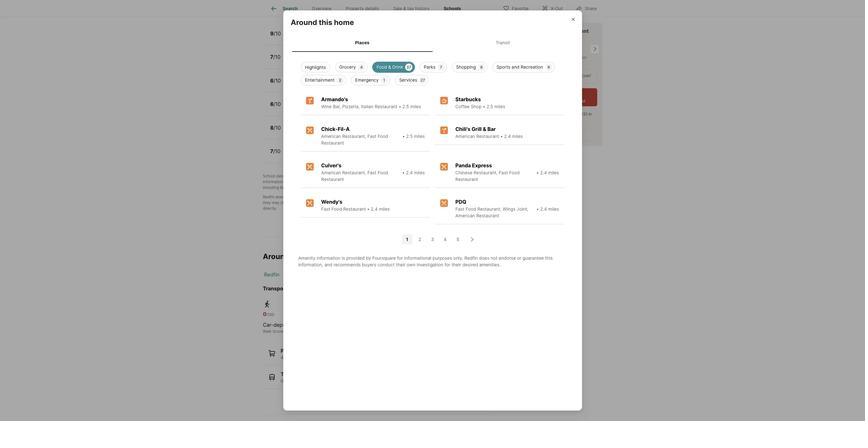 Task type: describe. For each thing, give the bounding box(es) containing it.
tour via video chat
[[553, 74, 592, 78]]

redfin inside amenity information is provided by foursquare for informational purposes only. redfin does not endorse or guarantee this information, and recommends buyers conduct their own investigation for their desired amenities.
[[465, 256, 478, 261]]

restaurant inside chinese restaurant, fast food restaurant
[[456, 177, 479, 182]]

tax
[[408, 6, 414, 11]]

7 inside places 4 groceries, 36 restaurants, 7 parks
[[340, 355, 343, 360]]

score
[[273, 329, 283, 334]]

0 horizontal spatial does
[[276, 195, 285, 200]]

contact
[[434, 201, 447, 205]]

fast inside fast food restaurant, wings joint, american restaurant
[[456, 207, 465, 212]]

search link
[[270, 5, 298, 12]]

armando's wine bar, pizzeria, italian restaurant • 2.5 miles
[[322, 96, 422, 109]]

®
[[283, 329, 286, 334]]

this inside innovation middle public, 5-8 • serves this home • 1.9mi
[[332, 82, 339, 87]]

2.4 for pdq
[[541, 207, 547, 212]]

boundaries
[[390, 195, 410, 200]]

lake nona middle school public, 5-8 • nearby school • 3.1mi
[[288, 122, 362, 134]]

,
[[336, 174, 337, 179]]

cornerstone for cornerstone charter academy high school
[[288, 98, 320, 105]]

districts,
[[478, 180, 493, 184]]

american inside chili's grill & bar american restaurant • 2.4 miles
[[456, 134, 476, 139]]

to inside "school service boundaries are intended to be used as a reference only; they may change and are not"
[[435, 195, 438, 200]]

2 inside button
[[419, 237, 422, 242]]

information.
[[340, 195, 361, 200]]

foursquare
[[373, 256, 396, 261]]

• 2.4 miles for panda express
[[537, 170, 560, 175]]

tour for tour via video chat
[[553, 74, 563, 78]]

with
[[521, 28, 532, 34]]

emergency
[[356, 77, 379, 83]]

pizzeria,
[[342, 104, 360, 109]]

first step, and conduct their own investigation to determine their desired schools or school districts, including by contacting and visiting the schools themselves.
[[263, 180, 493, 190]]

36
[[307, 355, 313, 360]]

their down only.
[[452, 262, 462, 268]]

am
[[580, 99, 586, 104]]

• 2.4 miles for culver's
[[403, 170, 425, 175]]

and inside "school service boundaries are intended to be used as a reference only; they may change and are not"
[[295, 201, 302, 205]]

be inside "school service boundaries are intended to be used as a reference only; they may change and are not"
[[439, 195, 444, 200]]

american down chick-
[[322, 134, 341, 139]]

8 inside innovation middle public, 5-8 • serves this home • 1.9mi
[[308, 82, 311, 87]]

redfin inside , a nonprofit organization. redfin recommends buyers and renters use greatschools information and ratings as a
[[383, 174, 395, 179]]

panda
[[456, 162, 471, 169]]

is for information
[[342, 256, 345, 261]]

drink
[[393, 64, 404, 70]]

premier
[[555, 28, 574, 34]]

next available: tomorrow at 9:00 am button
[[509, 88, 598, 107]]

school inside cornerstone charter academy high school charter, 8-12 • serves this home • 11.1mi
[[378, 98, 395, 105]]

chinese
[[456, 170, 473, 175]]

2.4 inside chili's grill & bar american restaurant • 2.4 miles
[[505, 134, 511, 139]]

4 inside list box
[[361, 65, 363, 70]]

transit for transit 03, 10, 11, 111, 407, 418, 42, 436s, 51, 612, groome transportation
[[281, 372, 298, 378]]

• inside chili's grill & bar american restaurant • 2.4 miles
[[501, 134, 503, 139]]

a right ,
[[338, 174, 340, 179]]

armando's
[[322, 96, 348, 103]]

2.5 inside the armando's wine bar, pizzeria, italian restaurant • 2.5 miles
[[403, 104, 409, 109]]

nona for middle
[[301, 122, 314, 128]]

0 vertical spatial are
[[411, 195, 417, 200]]

restaurant inside the armando's wine bar, pizzeria, italian restaurant • 2.5 miles
[[375, 104, 398, 109]]

guaranteed
[[317, 201, 337, 205]]

starbucks coffee shop • 2.5 miles
[[456, 96, 506, 109]]

1 vertical spatial around
[[263, 252, 290, 261]]

0
[[263, 311, 267, 318]]

0 /100
[[263, 311, 275, 318]]

change
[[281, 201, 294, 205]]

american restaurant, fast food restaurant for chick-fil-a
[[322, 134, 389, 146]]

30
[[538, 118, 543, 122]]

fast for culver's
[[368, 170, 377, 175]]

/10 for lake nona middle school
[[274, 125, 281, 131]]

academy inside cornerstone academy charter charter, k-8 • serves this home • 11.1mi
[[321, 51, 344, 57]]

favorite
[[512, 6, 529, 11]]

directly.
[[263, 206, 277, 211]]

11.1mi inside cornerstone academy charter charter, k-8 • serves this home • 11.1mi
[[360, 58, 372, 63]]

does inside amenity information is provided by foursquare for informational purposes only. redfin does not endorse or guarantee this information, and recommends buyers conduct their own investigation for their desired amenities.
[[480, 256, 490, 261]]

restaurant inside chili's grill & bar american restaurant • 2.4 miles
[[477, 134, 500, 139]]

greatschools summary rating
[[263, 8, 327, 14]]

/10 for cornerstone academy charter
[[273, 54, 281, 60]]

tab list containing search
[[263, 0, 474, 16]]

this inside cornerstone charter academy high school charter, 8-12 • serves this home • 11.1mi
[[337, 105, 344, 111]]

0 horizontal spatial or
[[308, 195, 312, 200]]

transportation inside transit 03, 10, 11, 111, 407, 418, 42, 436s, 51, 612, groome transportation
[[388, 379, 419, 384]]

the inside in the last 30 days
[[523, 118, 529, 122]]

tour via video chat list box
[[509, 69, 598, 83]]

and up redfin does not endorse or guarantee this information.
[[306, 185, 313, 190]]

restaurant inside fast food restaurant, wings joint, american restaurant
[[477, 213, 500, 219]]

restaurant inside "wendy's fast food restaurant • 2.4 miles"
[[344, 207, 366, 212]]

/100
[[267, 313, 275, 317]]

2.4 for culver's
[[406, 170, 413, 175]]

restaurant, for culver's
[[343, 170, 367, 175]]

serves inside cornerstone charter academy high school charter, 8-12 • serves this home • 11.1mi
[[321, 105, 335, 111]]

only;
[[482, 195, 490, 200]]

places for places
[[355, 40, 370, 45]]

this inside amenity information is provided by foursquare for informational purposes only. redfin does not endorse or guarantee this information, and recommends buyers conduct their own investigation for their desired amenities.
[[546, 256, 553, 261]]

0 vertical spatial endorse
[[293, 195, 307, 200]]

italian
[[361, 104, 374, 109]]

overview
[[312, 6, 332, 11]]

contacting
[[286, 185, 305, 190]]

school inside lake nona middle school public, 5-8 • nearby school • 3.1mi
[[332, 129, 346, 134]]

way
[[360, 286, 371, 292]]

school down reference
[[455, 201, 467, 205]]

0 horizontal spatial guarantee
[[313, 195, 331, 200]]

fil-
[[338, 126, 346, 132]]

1 vertical spatial around this home
[[263, 252, 326, 261]]

and inside amenity information is provided by foursquare for informational purposes only. redfin does not endorse or guarantee this information, and recommends buyers conduct their own investigation for their desired amenities.
[[325, 262, 333, 268]]

around this home element
[[291, 11, 362, 27]]

home inside cornerstone charter academy high school charter, 8-12 • serves this home • 11.1mi
[[345, 105, 357, 111]]

restaurant, inside fast food restaurant, wings joint, american restaurant
[[478, 207, 502, 212]]

6 /10 for cornerstone
[[270, 101, 281, 107]]

tours
[[561, 112, 571, 117]]

schools tab
[[437, 1, 469, 16]]

• inside the armando's wine bar, pizzeria, italian restaurant • 2.5 miles
[[399, 104, 402, 109]]

bar
[[488, 126, 496, 132]]

lake nona high school
[[288, 146, 345, 152]]

1 7 /10 from the top
[[270, 54, 281, 60]]

groceries,
[[285, 355, 306, 360]]

serves inside innovation middle public, 5-8 • serves this home • 1.9mi
[[316, 82, 330, 87]]

a inside "school service boundaries are intended to be used as a reference only; they may change and are not"
[[460, 195, 462, 200]]

agent
[[575, 28, 589, 34]]

0 horizontal spatial greatschools
[[263, 8, 291, 14]]

0 horizontal spatial transportation
[[263, 286, 300, 292]]

418,
[[321, 379, 330, 384]]

3 button
[[428, 235, 438, 245]]

, a nonprofit organization. redfin recommends buyers and renters use greatschools information and ratings as a
[[263, 174, 487, 184]]

next image
[[590, 44, 600, 54]]

coffee
[[456, 104, 470, 109]]

grocery
[[340, 64, 356, 70]]

transportation near 10330 wittenberg way
[[263, 286, 371, 292]]

purposes
[[433, 256, 453, 261]]

district
[[468, 201, 481, 205]]

innovation middle public, 5-8 • serves this home • 1.9mi
[[288, 75, 368, 87]]

intended
[[418, 195, 434, 200]]

lake for lake nona middle school public, 5-8 • nearby school • 3.1mi
[[288, 122, 300, 128]]

sale & tax history
[[394, 6, 430, 11]]

tour with a redfin premier agent
[[509, 28, 589, 34]]

7 down 9 /10
[[270, 54, 273, 60]]

• inside "wendy's fast food restaurant • 2.4 miles"
[[368, 207, 370, 212]]

around this home inside dialog
[[291, 18, 354, 27]]

own inside first step, and conduct their own investigation to determine their desired schools or school districts, including by contacting and visiting the schools themselves.
[[365, 180, 373, 184]]

school service boundaries are intended to be used as a reference only; they may change and are not
[[263, 195, 490, 205]]

1 inside list box
[[384, 78, 385, 83]]

high inside cornerstone charter academy high school charter, 8-12 • serves this home • 11.1mi
[[366, 98, 377, 105]]

bar,
[[333, 104, 341, 109]]

42,
[[331, 379, 338, 384]]

6 for innovation
[[270, 78, 274, 84]]

nona for high
[[301, 146, 314, 152]]

miles inside "wendy's fast food restaurant • 2.4 miles"
[[379, 207, 390, 212]]

1 vertical spatial are
[[303, 201, 309, 205]]

5- inside innovation middle public, 5-8 • serves this home • 1.9mi
[[303, 82, 308, 87]]

may
[[272, 201, 280, 205]]

they
[[263, 201, 271, 205]]

miles inside the armando's wine bar, pizzeria, italian restaurant • 2.5 miles
[[411, 104, 422, 109]]

out
[[556, 6, 563, 11]]

middle inside lake nona middle school public, 5-8 • nearby school • 3.1mi
[[315, 122, 332, 128]]

home inside innovation middle public, 5-8 • serves this home • 1.9mi
[[340, 82, 352, 87]]

shopping
[[457, 64, 476, 70]]

guarantee inside amenity information is provided by foursquare for informational purposes only. redfin does not endorse or guarantee this information, and recommends buyers conduct their own investigation for their desired amenities.
[[523, 256, 544, 261]]

10,
[[289, 379, 295, 384]]

charter inside cornerstone charter academy high school charter, 8-12 • serves this home • 11.1mi
[[321, 98, 340, 105]]

0 horizontal spatial high
[[315, 146, 327, 152]]

last
[[530, 118, 537, 122]]

middle inside innovation middle public, 5-8 • serves this home • 1.9mi
[[316, 75, 332, 81]]

school inside "school service boundaries are intended to be used as a reference only; they may change and are not"
[[362, 195, 375, 200]]

the inside first step, and conduct their own investigation to determine their desired schools or school districts, including by contacting and visiting the schools themselves.
[[328, 185, 334, 190]]

american down culver's in the top left of the page
[[322, 170, 341, 175]]

school inside lake nona middle school public, 5-8 • nearby school • 3.1mi
[[333, 122, 350, 128]]

2.4 inside "wendy's fast food restaurant • 2.4 miles"
[[371, 207, 378, 212]]

school data is provided by greatschools
[[263, 174, 336, 179]]

home up information,
[[306, 252, 326, 261]]

charter inside cornerstone academy charter charter, k-8 • serves this home • 11.1mi
[[345, 51, 364, 57]]

car-dependent walk score ®
[[263, 322, 300, 334]]

8 inside cornerstone academy charter charter, k-8 • serves this home • 11.1mi
[[311, 58, 314, 63]]

not inside "school service boundaries are intended to be used as a reference only; they may change and are not"
[[310, 201, 316, 205]]

history
[[416, 6, 430, 11]]

american inside fast food restaurant, wings joint, american restaurant
[[456, 213, 476, 219]]

chat
[[582, 74, 592, 78]]

express
[[473, 162, 492, 169]]

service
[[376, 195, 389, 200]]

Saturday button
[[569, 36, 594, 63]]

serves inside cornerstone academy charter charter, k-8 • serves this home • 11.1mi
[[319, 58, 333, 63]]

436s,
[[339, 379, 352, 384]]

restaurant down culver's in the top left of the page
[[322, 177, 344, 182]]

their right determine
[[422, 180, 430, 184]]

american restaurant, fast food restaurant for culver's
[[322, 170, 389, 182]]

redfin does not endorse or guarantee this information.
[[263, 195, 361, 200]]

chick-fil-a
[[322, 126, 350, 132]]

lake for lake nona high school
[[288, 146, 300, 152]]

tour for tour with a redfin premier agent
[[509, 28, 520, 34]]

6 for cornerstone
[[270, 101, 274, 107]]

wendy's fast food restaurant • 2.4 miles
[[322, 199, 390, 212]]

shop
[[471, 104, 482, 109]]

food inside "wendy's fast food restaurant • 2.4 miles"
[[332, 207, 342, 212]]

search
[[283, 6, 298, 11]]

1 inside button
[[407, 237, 409, 242]]

data
[[276, 174, 284, 179]]

endorse inside amenity information is provided by foursquare for informational purposes only. redfin does not endorse or guarantee this information, and recommends buyers conduct their own investigation for their desired amenities.
[[499, 256, 516, 261]]

4 inside places 4 groceries, 36 restaurants, 7 parks
[[281, 355, 284, 360]]

1 vertical spatial for
[[445, 262, 451, 268]]

amenity information is provided by foursquare for informational purposes only. redfin does not endorse or guarantee this information, and recommends buyers conduct their own investigation for their desired amenities.
[[299, 256, 553, 268]]



Task type: locate. For each thing, give the bounding box(es) containing it.
restaurant,
[[343, 134, 367, 139], [343, 170, 367, 175], [474, 170, 498, 175], [478, 207, 502, 212]]

0 vertical spatial 11.1mi
[[360, 58, 372, 63]]

0 vertical spatial information
[[263, 180, 283, 184]]

does up may
[[276, 195, 285, 200]]

/10 for cornerstone charter academy high school
[[274, 101, 281, 107]]

be inside guaranteed to be accurate. to verify school enrollment eligibility, contact the school district directly.
[[343, 201, 348, 205]]

by for amenity information is provided by foursquare for informational purposes only. redfin does not endorse or guarantee this information, and recommends buyers conduct their own investigation for their desired amenities.
[[366, 256, 371, 261]]

1 horizontal spatial to
[[398, 180, 401, 184]]

fast inside "wendy's fast food restaurant • 2.4 miles"
[[322, 207, 331, 212]]

restaurant down "bar"
[[477, 134, 500, 139]]

2 6 /10 from the top
[[270, 101, 281, 107]]

fast for panda express
[[499, 170, 508, 175]]

car-
[[263, 322, 274, 328]]

tab list containing places
[[291, 34, 575, 52]]

1 vertical spatial transportation
[[388, 379, 419, 384]]

recreation
[[521, 64, 544, 70]]

transit
[[496, 40, 510, 45], [281, 372, 298, 378]]

overview tab
[[305, 1, 339, 16]]

1 vertical spatial 7 /10
[[270, 148, 281, 155]]

chick-
[[322, 126, 338, 132]]

1 horizontal spatial guarantee
[[523, 256, 544, 261]]

miles
[[411, 104, 422, 109], [495, 104, 506, 109], [414, 134, 425, 139], [513, 134, 523, 139], [414, 170, 425, 175], [549, 170, 560, 175], [379, 207, 390, 212], [549, 207, 560, 212]]

chinese restaurant, fast food restaurant
[[456, 170, 520, 182]]

are up enrollment
[[411, 195, 417, 200]]

high down nearby
[[315, 146, 327, 152]]

0 horizontal spatial desired
[[431, 180, 444, 184]]

a left first
[[311, 180, 313, 184]]

desired down only.
[[463, 262, 479, 268]]

1 vertical spatial desired
[[463, 262, 479, 268]]

restaurant down only;
[[477, 213, 500, 219]]

4 left 'groceries,'
[[281, 355, 284, 360]]

0 vertical spatial tour
[[509, 28, 520, 34]]

to
[[366, 201, 371, 205]]

are down redfin does not endorse or guarantee this information.
[[303, 201, 309, 205]]

share button
[[571, 1, 603, 14]]

0 vertical spatial as
[[306, 180, 310, 184]]

9 for 9
[[548, 65, 550, 70]]

0 vertical spatial 6 /10
[[270, 78, 281, 84]]

0 vertical spatial charter,
[[288, 58, 305, 63]]

restaurant down 'chinese'
[[456, 177, 479, 182]]

9
[[270, 30, 274, 37], [548, 65, 550, 70]]

restaurant, down only;
[[478, 207, 502, 212]]

1 horizontal spatial the
[[448, 201, 454, 205]]

nona down lake nona middle school public, 5-8 • nearby school • 3.1mi
[[301, 146, 314, 152]]

greatschools summary rating link
[[263, 8, 327, 14]]

eligibility,
[[416, 201, 433, 205]]

1 horizontal spatial high
[[366, 98, 377, 105]]

lake up the school data is provided by greatschools
[[288, 146, 300, 152]]

lake right 8 /10
[[288, 122, 300, 128]]

around this home up information,
[[263, 252, 326, 261]]

charter, inside cornerstone charter academy high school charter, 8-12 • serves this home • 11.1mi
[[288, 105, 305, 111]]

7 down 8 /10
[[270, 148, 273, 155]]

1 horizontal spatial endorse
[[499, 256, 516, 261]]

7 left parks at the left bottom of page
[[340, 355, 343, 360]]

property details tab
[[339, 1, 386, 16]]

2 7 /10 from the top
[[270, 148, 281, 155]]

0 vertical spatial buyers
[[420, 174, 432, 179]]

0 horizontal spatial endorse
[[293, 195, 307, 200]]

0 horizontal spatial conduct
[[340, 180, 355, 184]]

are
[[411, 195, 417, 200], [303, 201, 309, 205]]

own down organization.
[[365, 180, 373, 184]]

7 right parks
[[440, 65, 443, 70]]

37
[[407, 65, 412, 70]]

1 public, from the top
[[288, 82, 302, 87]]

reference
[[463, 195, 480, 200]]

0 horizontal spatial are
[[303, 201, 309, 205]]

be down information.
[[343, 201, 348, 205]]

greatschools inside , a nonprofit organization. redfin recommends buyers and renters use greatschools information and ratings as a
[[462, 174, 487, 179]]

fast inside chinese restaurant, fast food restaurant
[[499, 170, 508, 175]]

home inside dialog
[[334, 18, 354, 27]]

1 horizontal spatial information
[[317, 256, 341, 261]]

1 vertical spatial to
[[435, 195, 438, 200]]

themselves.
[[349, 185, 371, 190]]

0 horizontal spatial 2
[[339, 78, 342, 83]]

1 vertical spatial does
[[480, 256, 490, 261]]

step,
[[322, 180, 331, 184]]

0 vertical spatial &
[[404, 6, 407, 11]]

0 vertical spatial cornerstone
[[288, 51, 320, 57]]

information inside , a nonprofit organization. redfin recommends buyers and renters use greatschools information and ratings as a
[[263, 180, 283, 184]]

american down chili's
[[456, 134, 476, 139]]

1 vertical spatial charter
[[321, 98, 340, 105]]

charter, inside cornerstone academy charter charter, k-8 • serves this home • 11.1mi
[[288, 58, 305, 63]]

1 horizontal spatial transit
[[496, 40, 510, 45]]

wittenberg
[[331, 286, 359, 292]]

first
[[314, 180, 321, 184]]

recommends inside , a nonprofit organization. redfin recommends buyers and renters use greatschools information and ratings as a
[[396, 174, 419, 179]]

7 /10 down 9 /10
[[270, 54, 281, 60]]

0 vertical spatial tab list
[[263, 0, 474, 16]]

11.1mi down the places tab
[[360, 58, 372, 63]]

not up change
[[286, 195, 291, 200]]

the down used
[[448, 201, 454, 205]]

1 horizontal spatial greatschools
[[312, 174, 336, 179]]

for
[[398, 256, 403, 261], [445, 262, 451, 268]]

cornerstone up the k-
[[288, 51, 320, 57]]

sale & tax history tab
[[386, 1, 437, 16]]

a
[[533, 28, 536, 34], [338, 174, 340, 179], [311, 180, 313, 184], [460, 195, 462, 200]]

9 inside around this home dialog
[[548, 65, 550, 70]]

fast food restaurant, wings joint, american restaurant
[[456, 207, 529, 219]]

schools
[[445, 180, 459, 184], [335, 185, 348, 190]]

restaurant
[[375, 104, 398, 109], [477, 134, 500, 139], [322, 140, 344, 146], [322, 177, 344, 182], [456, 177, 479, 182], [344, 207, 366, 212], [477, 213, 500, 219]]

& for sale
[[404, 6, 407, 11]]

to inside first step, and conduct their own investigation to determine their desired schools or school districts, including by contacting and visiting the schools themselves.
[[398, 180, 401, 184]]

restaurant right italian
[[375, 104, 398, 109]]

investigation up service
[[374, 180, 397, 184]]

conduct inside first step, and conduct their own investigation to determine their desired schools or school districts, including by contacting and visiting the schools themselves.
[[340, 180, 355, 184]]

a right with
[[533, 28, 536, 34]]

0 vertical spatial be
[[439, 195, 444, 200]]

places inside places 4 groceries, 36 restaurants, 7 parks
[[281, 348, 297, 354]]

11.1mi inside cornerstone charter academy high school charter, 8-12 • serves this home • 11.1mi
[[362, 105, 374, 111]]

2 right 1 button
[[419, 237, 422, 242]]

school inside first step, and conduct their own investigation to determine their desired schools or school districts, including by contacting and visiting the schools themselves.
[[465, 180, 477, 184]]

services
[[400, 77, 418, 83]]

2 public, from the top
[[288, 129, 302, 134]]

1 vertical spatial the
[[328, 185, 334, 190]]

1 vertical spatial conduct
[[378, 262, 395, 268]]

0 vertical spatial transit
[[496, 40, 510, 45]]

& left drink
[[389, 64, 391, 70]]

0 vertical spatial 6
[[270, 78, 274, 84]]

1 vertical spatial transit
[[281, 372, 298, 378]]

1 horizontal spatial be
[[439, 195, 444, 200]]

buyers up determine
[[420, 174, 432, 179]]

1 vertical spatial endorse
[[499, 256, 516, 261]]

the inside guaranteed to be accurate. to verify school enrollment eligibility, contact the school district directly.
[[448, 201, 454, 205]]

1 horizontal spatial by
[[306, 174, 311, 179]]

2 cornerstone from the top
[[288, 98, 320, 105]]

1 vertical spatial 6
[[270, 101, 274, 107]]

miles inside starbucks coffee shop • 2.5 miles
[[495, 104, 506, 109]]

provided left foursquare
[[347, 256, 365, 261]]

1 horizontal spatial charter
[[345, 51, 364, 57]]

transit tab
[[433, 35, 574, 51]]

buyers inside , a nonprofit organization. redfin recommends buyers and renters use greatschools information and ratings as a
[[420, 174, 432, 179]]

provided inside amenity information is provided by foursquare for informational purposes only. redfin does not endorse or guarantee this information, and recommends buyers conduct their own investigation for their desired amenities.
[[347, 256, 365, 261]]

list box containing grocery
[[296, 59, 570, 85]]

0 vertical spatial 2
[[339, 78, 342, 83]]

1 horizontal spatial transportation
[[388, 379, 419, 384]]

7 /10 down 8 /10
[[270, 148, 281, 155]]

0 vertical spatial guarantee
[[313, 195, 331, 200]]

1
[[384, 78, 385, 83], [407, 237, 409, 242]]

places up 'groceries,'
[[281, 348, 297, 354]]

information up including at the top left of the page
[[263, 180, 283, 184]]

9 down search link
[[270, 30, 274, 37]]

does up "amenities."
[[480, 256, 490, 261]]

0 horizontal spatial information
[[263, 180, 283, 184]]

charter, left 8- at the top
[[288, 105, 305, 111]]

2 5- from the top
[[303, 129, 308, 134]]

is inside amenity information is provided by foursquare for informational purposes only. redfin does not endorse or guarantee this information, and recommends buyers conduct their own investigation for their desired amenities.
[[342, 256, 345, 261]]

1 horizontal spatial for
[[445, 262, 451, 268]]

redfin
[[537, 28, 553, 34], [523, 112, 535, 117], [383, 174, 395, 179], [263, 195, 275, 200], [465, 256, 478, 261], [264, 272, 280, 278]]

and right change
[[295, 201, 302, 205]]

8-
[[306, 105, 311, 111]]

in
[[589, 112, 592, 117]]

1 button
[[403, 235, 413, 245]]

sports and recreation
[[497, 64, 544, 70]]

around down summary
[[291, 18, 317, 27]]

and right sports on the right top of the page
[[512, 64, 520, 70]]

middle down highlights
[[316, 75, 332, 81]]

investigation inside first step, and conduct their own investigation to determine their desired schools or school districts, including by contacting and visiting the schools themselves.
[[374, 180, 397, 184]]

around this home dialog
[[283, 11, 583, 411]]

conduct inside amenity information is provided by foursquare for informational purposes only. redfin does not endorse or guarantee this information, and recommends buyers conduct their own investigation for their desired amenities.
[[378, 262, 395, 268]]

conduct
[[340, 180, 355, 184], [378, 262, 395, 268]]

4 inside button
[[444, 237, 447, 242]]

home left 1.9mi
[[340, 82, 352, 87]]

9 for 9 /10
[[270, 30, 274, 37]]

wings
[[503, 207, 516, 212]]

2 nona from the top
[[301, 146, 314, 152]]

in the last 30 days
[[523, 112, 592, 122]]

serves up highlights
[[319, 58, 333, 63]]

grill
[[472, 126, 482, 132]]

list box
[[296, 59, 570, 85]]

0 vertical spatial provided
[[289, 174, 305, 179]]

places for places 4 groceries, 36 restaurants, 7 parks
[[281, 348, 297, 354]]

as right used
[[455, 195, 459, 200]]

ratings
[[292, 180, 305, 184]]

0 vertical spatial american restaurant, fast food restaurant
[[322, 134, 389, 146]]

6 /10 for innovation
[[270, 78, 281, 84]]

conduct down nonprofit
[[340, 180, 355, 184]]

1 horizontal spatial 9
[[548, 65, 550, 70]]

1 charter, from the top
[[288, 58, 305, 63]]

1 american restaurant, fast food restaurant from the top
[[322, 134, 389, 146]]

their
[[356, 180, 364, 184], [422, 180, 430, 184], [396, 262, 406, 268], [452, 262, 462, 268]]

public, down innovation
[[288, 82, 302, 87]]

1 down food & drink 37
[[384, 78, 385, 83]]

2 american restaurant, fast food restaurant from the top
[[322, 170, 389, 182]]

0 vertical spatial transportation
[[263, 286, 300, 292]]

2 vertical spatial not
[[491, 256, 498, 261]]

academy inside cornerstone charter academy high school charter, 8-12 • serves this home • 11.1mi
[[341, 98, 364, 105]]

property
[[346, 6, 364, 11]]

0 vertical spatial 9
[[270, 30, 274, 37]]

tab list inside around this home dialog
[[291, 34, 575, 52]]

0 vertical spatial for
[[398, 256, 403, 261]]

cornerstone inside cornerstone charter academy high school charter, 8-12 • serves this home • 11.1mi
[[288, 98, 320, 105]]

to inside guaranteed to be accurate. to verify school enrollment eligibility, contact the school district directly.
[[338, 201, 342, 205]]

rating
[[314, 8, 327, 14]]

1 vertical spatial provided
[[347, 256, 365, 261]]

2 vertical spatial serves
[[321, 105, 335, 111]]

0 vertical spatial is
[[286, 174, 288, 179]]

buyers down foursquare
[[362, 262, 377, 268]]

1 vertical spatial cornerstone
[[288, 98, 320, 105]]

restaurant down chick-fil-a
[[322, 140, 344, 146]]

tab list
[[263, 0, 474, 16], [291, 34, 575, 52]]

2 vertical spatial to
[[338, 201, 342, 205]]

1 horizontal spatial or
[[460, 180, 464, 184]]

0 vertical spatial or
[[460, 180, 464, 184]]

list box inside around this home dialog
[[296, 59, 570, 85]]

2 6 from the top
[[270, 101, 274, 107]]

8 inside lake nona middle school public, 5-8 • nearby school • 3.1mi
[[308, 129, 311, 134]]

transportation down redfin link
[[263, 286, 300, 292]]

school down 'chinese'
[[465, 180, 477, 184]]

and up contacting
[[285, 180, 291, 184]]

via
[[564, 74, 570, 78]]

food inside fast food restaurant, wings joint, american restaurant
[[466, 207, 477, 212]]

6
[[270, 78, 274, 84], [270, 101, 274, 107]]

parks
[[344, 355, 356, 360]]

0 horizontal spatial not
[[286, 195, 291, 200]]

1 lake from the top
[[288, 122, 300, 128]]

home inside cornerstone academy charter charter, k-8 • serves this home • 11.1mi
[[343, 58, 355, 63]]

not inside amenity information is provided by foursquare for informational purposes only. redfin does not endorse or guarantee this information, and recommends buyers conduct their own investigation for their desired amenities.
[[491, 256, 498, 261]]

1 horizontal spatial provided
[[347, 256, 365, 261]]

restaurant, for chick-fil-a
[[343, 134, 367, 139]]

111,
[[303, 379, 310, 384]]

places inside tab
[[355, 40, 370, 45]]

lake inside lake nona middle school public, 5-8 • nearby school • 3.1mi
[[288, 122, 300, 128]]

to down information.
[[338, 201, 342, 205]]

1 vertical spatial public,
[[288, 129, 302, 134]]

by inside first step, and conduct their own investigation to determine their desired schools or school districts, including by contacting and visiting the schools themselves.
[[280, 185, 285, 190]]

investigation down informational
[[417, 262, 444, 268]]

1 horizontal spatial as
[[455, 195, 459, 200]]

1 vertical spatial tab list
[[291, 34, 575, 52]]

2 lake from the top
[[288, 146, 300, 152]]

1 nona from the top
[[301, 122, 314, 128]]

0 vertical spatial charter
[[345, 51, 364, 57]]

1 cornerstone from the top
[[288, 51, 320, 57]]

1 vertical spatial 5-
[[303, 129, 308, 134]]

11.1mi right pizzeria,
[[362, 105, 374, 111]]

• 2.4 miles for pdq
[[537, 207, 560, 212]]

1 vertical spatial or
[[308, 195, 312, 200]]

4 right 3
[[444, 237, 447, 242]]

0 horizontal spatial is
[[286, 174, 288, 179]]

serves
[[319, 58, 333, 63], [316, 82, 330, 87], [321, 105, 335, 111]]

& left tax
[[404, 6, 407, 11]]

days
[[544, 118, 552, 122]]

k-
[[306, 58, 311, 63]]

0 horizontal spatial places
[[281, 348, 297, 354]]

transit up 10,
[[281, 372, 298, 378]]

provided up ratings
[[289, 174, 305, 179]]

2 horizontal spatial 4
[[444, 237, 447, 242]]

2.4 for panda express
[[541, 170, 547, 175]]

1 horizontal spatial around
[[291, 18, 317, 27]]

x-out
[[551, 6, 563, 11]]

property details
[[346, 6, 379, 11]]

1 vertical spatial schools
[[335, 185, 348, 190]]

7 inside list box
[[440, 65, 443, 70]]

0 vertical spatial 5-
[[303, 82, 308, 87]]

tour inside 'list box'
[[553, 74, 563, 78]]

fast for chick-fil-a
[[368, 134, 377, 139]]

buyers inside amenity information is provided by foursquare for informational purposes only. redfin does not endorse or guarantee this information, and recommends buyers conduct their own investigation for their desired amenities.
[[362, 262, 377, 268]]

2 horizontal spatial by
[[366, 256, 371, 261]]

612,
[[360, 379, 369, 384]]

restaurant, inside chinese restaurant, fast food restaurant
[[474, 170, 498, 175]]

2 charter, from the top
[[288, 105, 305, 111]]

highlights
[[305, 65, 326, 70]]

own down informational
[[407, 262, 416, 268]]

desired inside amenity information is provided by foursquare for informational purposes only. redfin does not endorse or guarantee this information, and recommends buyers conduct their own investigation for their desired amenities.
[[463, 262, 479, 268]]

joint,
[[517, 207, 529, 212]]

desired inside first step, and conduct their own investigation to determine their desired schools or school districts, including by contacting and visiting the schools themselves.
[[431, 180, 444, 184]]

is for data
[[286, 174, 288, 179]]

6 /10 up 8 /10
[[270, 101, 281, 107]]

miles inside chili's grill & bar american restaurant • 2.4 miles
[[513, 134, 523, 139]]

1 6 /10 from the top
[[270, 78, 281, 84]]

0 vertical spatial own
[[365, 180, 373, 184]]

serves down highlights
[[316, 82, 330, 87]]

restaurant down the accurate.
[[344, 207, 366, 212]]

share
[[585, 6, 597, 11]]

x-
[[551, 6, 556, 11]]

1 vertical spatial tour
[[553, 74, 563, 78]]

1 horizontal spatial 4
[[361, 65, 363, 70]]

buyers
[[420, 174, 432, 179], [362, 262, 377, 268]]

/10 for innovation middle
[[274, 78, 281, 84]]

1 horizontal spatial places
[[355, 40, 370, 45]]

restaurant, up themselves.
[[343, 170, 367, 175]]

around up redfin link
[[263, 252, 290, 261]]

transportation
[[263, 286, 300, 292], [388, 379, 419, 384]]

1 vertical spatial information
[[317, 256, 341, 261]]

around inside dialog
[[291, 18, 317, 27]]

as inside "school service boundaries are intended to be used as a reference only; they may change and are not"
[[455, 195, 459, 200]]

option
[[509, 69, 549, 83]]

schools down renters
[[445, 180, 459, 184]]

provided for data
[[289, 174, 305, 179]]

0 horizontal spatial tour
[[509, 28, 520, 34]]

is up wittenberg
[[342, 256, 345, 261]]

places tab
[[292, 35, 433, 51]]

their up themselves.
[[356, 180, 364, 184]]

1 6 from the top
[[270, 78, 274, 84]]

guarantee
[[313, 195, 331, 200], [523, 256, 544, 261]]

near
[[301, 286, 313, 292]]

0 vertical spatial serves
[[319, 58, 333, 63]]

not up "amenities."
[[491, 256, 498, 261]]

verify
[[372, 201, 382, 205]]

3.1mi
[[351, 129, 362, 134]]

1 horizontal spatial schools
[[445, 180, 459, 184]]

sale
[[394, 6, 402, 11]]

for down the purposes on the bottom right of page
[[445, 262, 451, 268]]

0 horizontal spatial charter
[[321, 98, 340, 105]]

cornerstone for cornerstone academy charter
[[288, 51, 320, 57]]

1 horizontal spatial not
[[310, 201, 316, 205]]

transit for transit
[[496, 40, 510, 45]]

by for school data is provided by greatschools
[[306, 174, 311, 179]]

cornerstone inside cornerstone academy charter charter, k-8 • serves this home • 11.1mi
[[288, 51, 320, 57]]

1 vertical spatial 9
[[548, 65, 550, 70]]

and down ,
[[332, 180, 339, 184]]

1 vertical spatial charter,
[[288, 105, 305, 111]]

this inside cornerstone academy charter charter, k-8 • serves this home • 11.1mi
[[334, 58, 342, 63]]

8 inside around this home dialog
[[481, 65, 483, 70]]

only.
[[454, 256, 464, 261]]

and right information,
[[325, 262, 333, 268]]

0 horizontal spatial to
[[338, 201, 342, 205]]

greatschools up step,
[[312, 174, 336, 179]]

1 5- from the top
[[303, 82, 308, 87]]

investigation inside amenity information is provided by foursquare for informational purposes only. redfin does not endorse or guarantee this information, and recommends buyers conduct their own investigation for their desired amenities.
[[417, 262, 444, 268]]

and left renters
[[433, 174, 440, 179]]

nearby
[[316, 129, 331, 134]]

11,
[[296, 379, 301, 384]]

public, inside innovation middle public, 5-8 • serves this home • 1.9mi
[[288, 82, 302, 87]]

0 vertical spatial the
[[523, 118, 529, 122]]

4 button
[[441, 235, 451, 245]]

provided for information
[[347, 256, 365, 261]]

at
[[566, 99, 570, 104]]

as inside , a nonprofit organization. redfin recommends buyers and renters use greatschools information and ratings as a
[[306, 180, 310, 184]]

5- inside lake nona middle school public, 5-8 • nearby school • 3.1mi
[[303, 129, 308, 134]]

fast
[[368, 134, 377, 139], [368, 170, 377, 175], [499, 170, 508, 175], [322, 207, 331, 212], [456, 207, 465, 212]]

academy
[[321, 51, 344, 57], [341, 98, 364, 105]]

1 left 2 button
[[407, 237, 409, 242]]

use
[[455, 174, 461, 179]]

schools
[[444, 6, 462, 11]]

places up the grocery
[[355, 40, 370, 45]]

information
[[263, 180, 283, 184], [317, 256, 341, 261]]

&
[[404, 6, 407, 11], [389, 64, 391, 70], [483, 126, 487, 132]]

food inside chinese restaurant, fast food restaurant
[[510, 170, 520, 175]]

nona down 8- at the top
[[301, 122, 314, 128]]

& inside chili's grill & bar american restaurant • 2.4 miles
[[483, 126, 487, 132]]

not down redfin does not endorse or guarantee this information.
[[310, 201, 316, 205]]

the down step,
[[328, 185, 334, 190]]

1.9mi
[[357, 82, 368, 87]]

None button
[[513, 35, 538, 63], [541, 36, 566, 63], [513, 35, 538, 63], [541, 36, 566, 63]]

video
[[571, 74, 581, 78]]

9 right recreation
[[548, 65, 550, 70]]

amenities.
[[480, 262, 501, 268]]

• inside starbucks coffee shop • 2.5 miles
[[483, 104, 486, 109]]

or inside amenity information is provided by foursquare for informational purposes only. redfin does not endorse or guarantee this information, and recommends buyers conduct their own investigation for their desired amenities.
[[518, 256, 522, 261]]

home down property
[[334, 18, 354, 27]]

32832
[[576, 112, 588, 117]]

information,
[[299, 262, 324, 268]]

available:
[[530, 99, 547, 104]]

0 horizontal spatial investigation
[[374, 180, 397, 184]]

schools down ,
[[335, 185, 348, 190]]

favorite button
[[498, 1, 534, 14]]

6 left innovation
[[270, 78, 274, 84]]

7
[[270, 54, 273, 60], [440, 65, 443, 70], [270, 148, 273, 155], [340, 355, 343, 360]]

1 horizontal spatial are
[[411, 195, 417, 200]]

& for food
[[389, 64, 391, 70]]

middle up nearby
[[315, 122, 332, 128]]

their down informational
[[396, 262, 406, 268]]

greatschools down the panda express
[[462, 174, 487, 179]]

own inside amenity information is provided by foursquare for informational purposes only. redfin does not endorse or guarantee this information, and recommends buyers conduct their own investigation for their desired amenities.
[[407, 262, 416, 268]]

recommends inside amenity information is provided by foursquare for informational purposes only. redfin does not endorse or guarantee this information, and recommends buyers conduct their own investigation for their desired amenities.
[[334, 262, 361, 268]]

0 vertical spatial schools
[[445, 180, 459, 184]]

nona inside lake nona middle school public, 5-8 • nearby school • 3.1mi
[[301, 122, 314, 128]]

0 horizontal spatial 1
[[384, 78, 385, 83]]

• 2.5 miles
[[403, 134, 425, 139]]

school down service
[[383, 201, 395, 205]]

recommends up determine
[[396, 174, 419, 179]]

2 horizontal spatial to
[[435, 195, 438, 200]]

places
[[355, 40, 370, 45], [281, 348, 297, 354]]

1 vertical spatial buyers
[[362, 262, 377, 268]]

1 vertical spatial own
[[407, 262, 416, 268]]

restaurant, for panda express
[[474, 170, 498, 175]]

high down 1.9mi
[[366, 98, 377, 105]]

or inside first step, and conduct their own investigation to determine their desired schools or school districts, including by contacting and visiting the schools themselves.
[[460, 180, 464, 184]]

cornerstone up 8- at the top
[[288, 98, 320, 105]]

2.5 inside starbucks coffee shop • 2.5 miles
[[487, 104, 494, 109]]



Task type: vqa. For each thing, say whether or not it's contained in the screenshot.
Restaurant within FAST FOOD RESTAURANT, WINGS JOINT, AMERICAN RESTAURANT
yes



